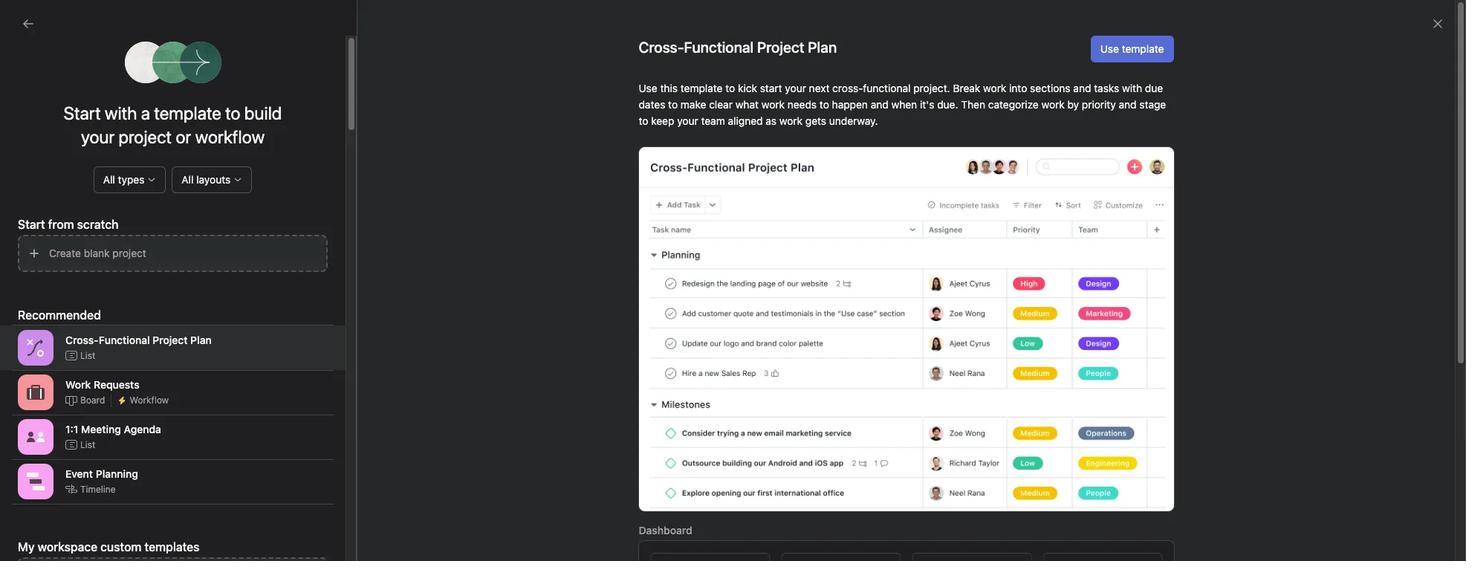 Task type: describe. For each thing, give the bounding box(es) containing it.
goals link
[[9, 210, 169, 233]]

1:1 meeting agenda image
[[27, 428, 45, 446]]

list for meeting
[[80, 439, 95, 450]]

functional inside use this template to kick start your next cross-functional project. break work into sections and tasks with due dates to make clear what work needs to happen and when it's due. then categorize work by priority and stage to keep your team aligned as work gets underway.
[[863, 82, 911, 94]]

use template
[[1101, 42, 1164, 55]]

needs
[[788, 98, 817, 111]]

happen
[[832, 98, 868, 111]]

create blank project button
[[18, 235, 328, 272]]

all for all layouts
[[182, 173, 194, 186]]

access.
[[1078, 382, 1115, 395]]

1:1 meeting agenda
[[65, 423, 161, 435]]

2 horizontal spatial and
[[1119, 98, 1137, 111]]

workflow
[[130, 394, 169, 405]]

project inside click the star in the header of any project to add it here for easy access.
[[1108, 366, 1142, 378]]

today – oct 23
[[718, 325, 782, 336]]

recommended
[[18, 308, 101, 322]]

1 horizontal spatial and
[[1074, 82, 1091, 94]]

your for build
[[81, 126, 115, 147]]

cross-functional project plan
[[639, 39, 837, 56]]

workspace for my workspace
[[56, 322, 108, 334]]

it
[[1004, 382, 1010, 395]]

cross-functional project plan image
[[27, 339, 45, 357]]

priority
[[1082, 98, 1116, 111]]

this
[[660, 82, 678, 94]]

insights element
[[0, 135, 178, 236]]

20
[[771, 298, 782, 310]]

in
[[1010, 366, 1018, 378]]

due
[[1145, 82, 1163, 94]]

timeline
[[80, 483, 116, 495]]

cross-
[[833, 82, 863, 94]]

team button
[[0, 296, 44, 311]]

4 tuesday from the top
[[747, 432, 782, 443]]

underway.
[[829, 114, 878, 127]]

my workspace link
[[9, 317, 169, 340]]

0 vertical spatial oct
[[733, 298, 748, 310]]

cross- for cross-functional project plan
[[65, 333, 99, 346]]

5 tuesday button from the top
[[747, 486, 782, 497]]

plan
[[190, 333, 212, 346]]

cross- for cross-functional project plan
[[39, 268, 71, 281]]

my workspace
[[39, 322, 108, 334]]

types
[[118, 173, 144, 186]]

event
[[65, 467, 93, 480]]

1 tuesday button from the top
[[747, 352, 782, 363]]

invite button
[[14, 528, 78, 555]]

hide sidebar image
[[19, 12, 31, 24]]

event planning
[[65, 467, 138, 480]]

planning
[[96, 467, 138, 480]]

functional inside cross-functional project plan link
[[71, 268, 119, 281]]

of
[[1076, 366, 1085, 378]]

cross- for cross-functional project plan
[[639, 39, 684, 56]]

header
[[1039, 366, 1073, 378]]

2 the from the left
[[1021, 366, 1037, 378]]

to left kick
[[726, 82, 735, 94]]

custom templates
[[100, 540, 200, 554]]

team
[[701, 114, 725, 127]]

work down sections
[[1042, 98, 1065, 111]]

start
[[760, 82, 782, 94]]

functional for project
[[99, 333, 150, 346]]

due.
[[937, 98, 958, 111]]

work left into
[[983, 82, 1007, 94]]

project plan
[[757, 39, 837, 56]]

projects element
[[0, 236, 178, 290]]

workspace for my workspace custom templates
[[38, 540, 97, 554]]

create blank project
[[49, 247, 146, 259]]

your for start
[[785, 82, 806, 94]]

then
[[961, 98, 986, 111]]

teams element
[[0, 290, 178, 343]]

or workflow
[[176, 126, 265, 147]]

gets
[[806, 114, 827, 127]]

easy
[[1053, 382, 1076, 395]]

keep
[[651, 114, 674, 127]]

cross-functional project plan link
[[9, 263, 178, 287]]

click the star in the header of any project to add it here for easy access.
[[944, 366, 1142, 395]]

18
[[751, 298, 761, 310]]

team
[[18, 297, 44, 309]]

template inside 'start with a template to build your project or workflow'
[[154, 103, 221, 123]]

projects button
[[0, 242, 58, 257]]

to down dates
[[639, 114, 648, 127]]

dashboard
[[639, 524, 692, 536]]

next
[[809, 82, 830, 94]]

all for all types
[[103, 173, 115, 186]]

project inside 'start with a template to build your project or workflow'
[[119, 126, 172, 147]]

use template button
[[1091, 36, 1174, 62]]

inbox link
[[9, 93, 169, 117]]

cross-functional project plan
[[39, 268, 178, 281]]

clear
[[709, 98, 733, 111]]

0 vertical spatial projects
[[841, 209, 896, 226]]

build
[[244, 103, 282, 123]]

all types
[[103, 173, 144, 186]]

use for use this template to kick start your next cross-functional project. break work into sections and tasks with due dates to make clear what work needs to happen and when it's due. then categorize work by priority and stage to keep your team aligned as work gets underway.
[[639, 82, 658, 94]]

click
[[944, 366, 967, 378]]

with inside use this template to kick start your next cross-functional project. break work into sections and tasks with due dates to make clear what work needs to happen and when it's due. then categorize work by priority and stage to keep your team aligned as work gets underway.
[[1122, 82, 1142, 94]]

my workspace custom templates
[[18, 540, 200, 554]]

into
[[1009, 82, 1027, 94]]

tasks
[[1094, 82, 1119, 94]]

0 horizontal spatial and
[[871, 98, 889, 111]]

my for my workspace
[[39, 322, 53, 334]]

all layouts
[[182, 173, 231, 186]]

6 tuesday from the top
[[747, 486, 782, 497]]

3 tuesday from the top
[[747, 405, 782, 417]]

list for functional
[[80, 350, 95, 361]]

project left plan
[[121, 268, 155, 281]]

it's
[[920, 98, 935, 111]]

project inside button
[[113, 247, 146, 259]]

go back image
[[22, 18, 34, 30]]



Task type: vqa. For each thing, say whether or not it's contained in the screenshot.


Task type: locate. For each thing, give the bounding box(es) containing it.
goals
[[39, 215, 66, 227]]

my for my workspace custom templates
[[18, 540, 35, 554]]

start
[[64, 103, 101, 123], [18, 218, 45, 231]]

what
[[736, 98, 759, 111]]

oct left 23
[[753, 325, 768, 336]]

template inside use this template to kick start your next cross-functional project. break work into sections and tasks with due dates to make clear what work needs to happen and when it's due. then categorize work by priority and stage to keep your team aligned as work gets underway.
[[681, 82, 723, 94]]

work down needs
[[780, 114, 803, 127]]

all layouts button
[[172, 166, 252, 193]]

1 horizontal spatial the
[[1021, 366, 1037, 378]]

2 tuesday from the top
[[747, 379, 782, 390]]

work
[[983, 82, 1007, 94], [762, 98, 785, 111], [1042, 98, 1065, 111], [780, 114, 803, 127]]

0 vertical spatial template
[[1122, 42, 1164, 55]]

project.
[[914, 82, 950, 94]]

all left types on the top left
[[103, 173, 115, 186]]

with left a
[[105, 103, 137, 123]]

start inside 'start with a template to build your project or workflow'
[[64, 103, 101, 123]]

all types button
[[93, 166, 166, 193]]

1 vertical spatial functional
[[99, 333, 150, 346]]

project down a
[[119, 126, 172, 147]]

use this template to kick start your next cross-functional project. break work into sections and tasks with due dates to make clear what work needs to happen and when it's due. then categorize work by priority and stage to keep your team aligned as work gets underway.
[[639, 82, 1166, 127]]

the left the star
[[970, 366, 986, 378]]

functional
[[863, 82, 911, 94], [71, 268, 119, 281]]

functional for project plan
[[684, 39, 754, 56]]

list down my workspace link
[[80, 350, 95, 361]]

0 horizontal spatial with
[[105, 103, 137, 123]]

0 vertical spatial functional
[[684, 39, 754, 56]]

to up or workflow
[[225, 103, 240, 123]]

1 vertical spatial use
[[639, 82, 658, 94]]

23
[[771, 325, 782, 336]]

1 vertical spatial my
[[18, 540, 35, 554]]

oct 18 – 20
[[733, 298, 782, 310]]

to down this
[[668, 98, 678, 111]]

by
[[1068, 98, 1079, 111]]

functional down blank
[[71, 268, 119, 281]]

template
[[1122, 42, 1164, 55], [681, 82, 723, 94], [154, 103, 221, 123]]

0 horizontal spatial your
[[81, 126, 115, 147]]

star
[[989, 366, 1007, 378]]

–
[[763, 298, 768, 310], [745, 325, 751, 336]]

invite
[[42, 535, 69, 548]]

1 horizontal spatial oct
[[753, 325, 768, 336]]

cross-
[[639, 39, 684, 56], [39, 268, 71, 281], [65, 333, 99, 346]]

0 vertical spatial use
[[1101, 42, 1119, 55]]

0 vertical spatial with
[[1122, 82, 1142, 94]]

oct
[[733, 298, 748, 310], [753, 325, 768, 336]]

2 horizontal spatial your
[[785, 82, 806, 94]]

your up needs
[[785, 82, 806, 94]]

agenda
[[124, 423, 161, 435]]

1 horizontal spatial my
[[39, 322, 53, 334]]

0 horizontal spatial oct
[[733, 298, 748, 310]]

the right in
[[1021, 366, 1037, 378]]

1 the from the left
[[970, 366, 986, 378]]

workspace inside teams element
[[56, 322, 108, 334]]

1 horizontal spatial functional
[[684, 39, 754, 56]]

1 vertical spatial workspace
[[38, 540, 97, 554]]

0 vertical spatial start
[[64, 103, 101, 123]]

work requests
[[65, 378, 139, 391]]

requests
[[94, 378, 139, 391]]

functional up kick
[[684, 39, 754, 56]]

as
[[766, 114, 777, 127]]

make
[[681, 98, 706, 111]]

all inside all types dropdown button
[[103, 173, 115, 186]]

2 all from the left
[[182, 173, 194, 186]]

to down next at the top right of page
[[820, 98, 829, 111]]

use inside button
[[1101, 42, 1119, 55]]

and up the "by"
[[1074, 82, 1091, 94]]

aligned
[[728, 114, 763, 127]]

1:1
[[65, 423, 78, 435]]

1 horizontal spatial functional
[[863, 82, 911, 94]]

close image
[[1432, 18, 1444, 30]]

list box
[[558, 6, 915, 30]]

workspace
[[56, 322, 108, 334], [38, 540, 97, 554]]

1 horizontal spatial template
[[681, 82, 723, 94]]

and left when
[[871, 98, 889, 111]]

create
[[49, 247, 81, 259]]

0 horizontal spatial functional
[[71, 268, 119, 281]]

with
[[1122, 82, 1142, 94], [105, 103, 137, 123]]

oct left 18
[[733, 298, 748, 310]]

1 horizontal spatial projects
[[841, 209, 896, 226]]

meeting
[[81, 423, 121, 435]]

categorize
[[988, 98, 1039, 111]]

board
[[80, 394, 105, 405]]

today
[[718, 325, 743, 336]]

1 vertical spatial template
[[681, 82, 723, 94]]

here
[[1013, 382, 1034, 395]]

1 vertical spatial projects
[[18, 243, 58, 256]]

work requests image
[[27, 384, 45, 401]]

0 horizontal spatial the
[[970, 366, 986, 378]]

list down "meeting"
[[80, 439, 95, 450]]

0 vertical spatial functional
[[863, 82, 911, 94]]

start up the projects dropdown button
[[18, 218, 45, 231]]

tuesday button
[[747, 352, 782, 363], [747, 379, 782, 390], [747, 432, 782, 443], [747, 459, 782, 470], [747, 486, 782, 497]]

0 horizontal spatial projects
[[18, 243, 58, 256]]

1 all from the left
[[103, 173, 115, 186]]

0 vertical spatial list
[[80, 350, 95, 361]]

cross-functional project plan
[[65, 333, 212, 346]]

project
[[153, 333, 188, 346]]

functional up requests
[[99, 333, 150, 346]]

work
[[65, 378, 91, 391]]

1 horizontal spatial with
[[1122, 82, 1142, 94]]

2 vertical spatial template
[[154, 103, 221, 123]]

1 horizontal spatial use
[[1101, 42, 1119, 55]]

1 horizontal spatial –
[[763, 298, 768, 310]]

start left a
[[64, 103, 101, 123]]

0 vertical spatial cross-
[[639, 39, 684, 56]]

cross- inside cross-functional project plan link
[[39, 268, 71, 281]]

stage
[[1140, 98, 1166, 111]]

project up cross-functional project plan
[[113, 247, 146, 259]]

start for start with a template to build your project or workflow
[[64, 103, 101, 123]]

0 horizontal spatial functional
[[99, 333, 150, 346]]

1 vertical spatial cross-
[[39, 268, 71, 281]]

to left add
[[971, 382, 980, 395]]

cross- up this
[[639, 39, 684, 56]]

all inside all layouts popup button
[[182, 173, 194, 186]]

1 horizontal spatial start
[[64, 103, 101, 123]]

all
[[103, 173, 115, 186], [182, 173, 194, 186]]

kick
[[738, 82, 757, 94]]

1 horizontal spatial your
[[677, 114, 698, 127]]

0 horizontal spatial start
[[18, 218, 45, 231]]

event planning image
[[27, 473, 45, 491]]

cross- down recommended
[[65, 333, 99, 346]]

– right 'today'
[[745, 325, 751, 336]]

a
[[141, 103, 150, 123]]

for
[[1037, 382, 1051, 395]]

1 tuesday from the top
[[747, 352, 782, 363]]

template up or workflow
[[154, 103, 221, 123]]

5 tuesday from the top
[[747, 459, 782, 470]]

1 horizontal spatial all
[[182, 173, 194, 186]]

to inside 'start with a template to build your project or workflow'
[[225, 103, 240, 123]]

list
[[80, 350, 95, 361], [80, 439, 95, 450]]

from scratch
[[48, 218, 119, 231]]

plan
[[158, 268, 178, 281]]

all left layouts
[[182, 173, 194, 186]]

2 vertical spatial cross-
[[65, 333, 99, 346]]

1 vertical spatial list
[[80, 439, 95, 450]]

– right 18
[[763, 298, 768, 310]]

1 vertical spatial functional
[[71, 268, 119, 281]]

functional up when
[[863, 82, 911, 94]]

work up as
[[762, 98, 785, 111]]

sections
[[1030, 82, 1071, 94]]

project right any
[[1108, 366, 1142, 378]]

and left stage
[[1119, 98, 1137, 111]]

3 tuesday button from the top
[[747, 432, 782, 443]]

template up 'make'
[[681, 82, 723, 94]]

0 vertical spatial –
[[763, 298, 768, 310]]

my
[[39, 322, 53, 334], [18, 540, 35, 554]]

2 list from the top
[[80, 439, 95, 450]]

use inside use this template to kick start your next cross-functional project. break work into sections and tasks with due dates to make clear what work needs to happen and when it's due. then categorize work by priority and stage to keep your team aligned as work gets underway.
[[639, 82, 658, 94]]

1 list from the top
[[80, 350, 95, 361]]

your inside 'start with a template to build your project or workflow'
[[81, 126, 115, 147]]

layouts
[[196, 173, 231, 186]]

with inside 'start with a template to build your project or workflow'
[[105, 103, 137, 123]]

projects
[[841, 209, 896, 226], [18, 243, 58, 256]]

my inside teams element
[[39, 322, 53, 334]]

functional
[[684, 39, 754, 56], [99, 333, 150, 346]]

my left invite
[[18, 540, 35, 554]]

0 horizontal spatial use
[[639, 82, 658, 94]]

0 horizontal spatial my
[[18, 540, 35, 554]]

project
[[119, 126, 172, 147], [113, 247, 146, 259], [121, 268, 155, 281], [1108, 366, 1142, 378]]

your
[[785, 82, 806, 94], [677, 114, 698, 127], [81, 126, 115, 147]]

0 vertical spatial workspace
[[56, 322, 108, 334]]

0 horizontal spatial template
[[154, 103, 221, 123]]

dates
[[639, 98, 665, 111]]

cross- down create
[[39, 268, 71, 281]]

with left due
[[1122, 82, 1142, 94]]

any
[[1088, 366, 1105, 378]]

your down 'make'
[[677, 114, 698, 127]]

2 horizontal spatial template
[[1122, 42, 1164, 55]]

use up dates
[[639, 82, 658, 94]]

template up due
[[1122, 42, 1164, 55]]

break
[[953, 82, 981, 94]]

add
[[983, 382, 1001, 395]]

projects inside dropdown button
[[18, 243, 58, 256]]

1 vertical spatial start
[[18, 218, 45, 231]]

template inside use template button
[[1122, 42, 1164, 55]]

2 tuesday button from the top
[[747, 379, 782, 390]]

4 tuesday button from the top
[[747, 459, 782, 470]]

0 horizontal spatial –
[[745, 325, 751, 336]]

0 horizontal spatial all
[[103, 173, 115, 186]]

use for use template
[[1101, 42, 1119, 55]]

start with a template to build your project or workflow
[[64, 103, 282, 147]]

use up tasks
[[1101, 42, 1119, 55]]

to
[[726, 82, 735, 94], [668, 98, 678, 111], [820, 98, 829, 111], [225, 103, 240, 123], [639, 114, 648, 127], [971, 382, 980, 395]]

0 vertical spatial my
[[39, 322, 53, 334]]

1 vertical spatial –
[[745, 325, 751, 336]]

the
[[970, 366, 986, 378], [1021, 366, 1037, 378]]

to inside click the star in the header of any project to add it here for easy access.
[[971, 382, 980, 395]]

start from scratch
[[18, 218, 119, 231]]

your down "inbox" link
[[81, 126, 115, 147]]

1 vertical spatial oct
[[753, 325, 768, 336]]

my up the cross-functional project plan image
[[39, 322, 53, 334]]

start for start from scratch
[[18, 218, 45, 231]]

1 vertical spatial with
[[105, 103, 137, 123]]

when
[[892, 98, 917, 111]]

inbox
[[39, 98, 65, 111]]



